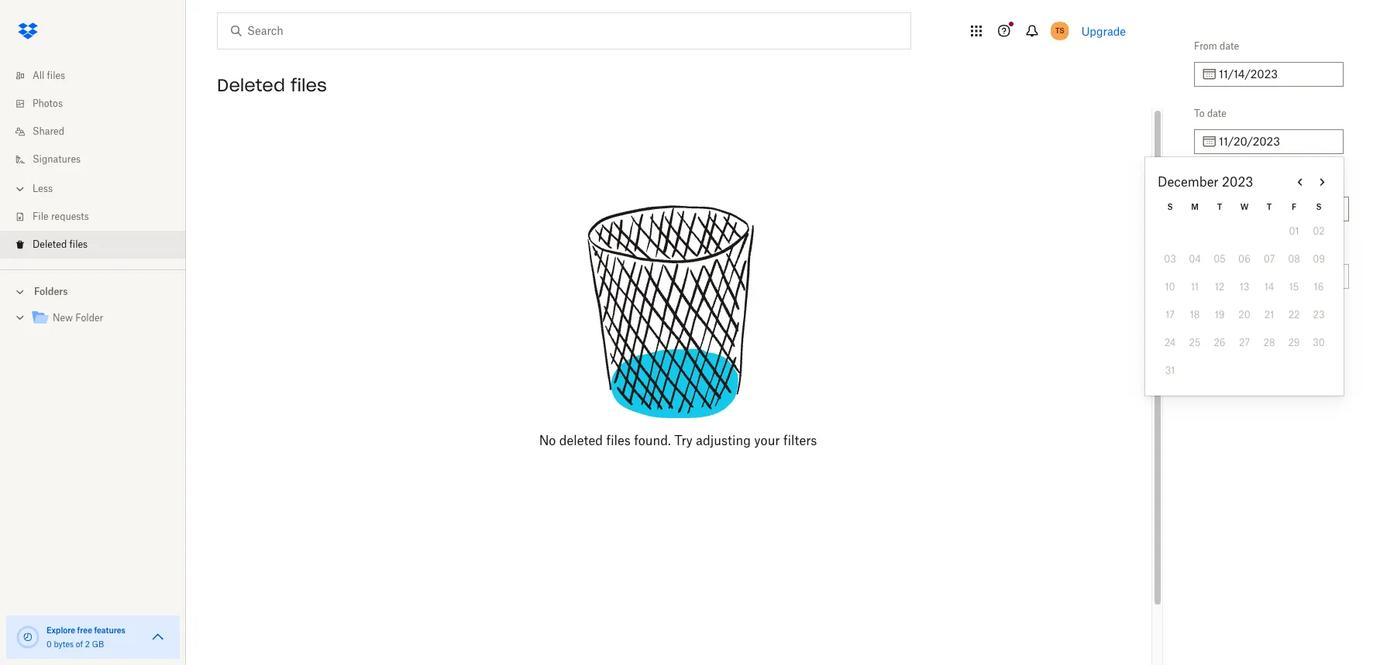 Task type: vqa. For each thing, say whether or not it's contained in the screenshot.
and
no



Task type: locate. For each thing, give the bounding box(es) containing it.
t left 'f'
[[1267, 202, 1272, 212]]

1 t from the left
[[1218, 202, 1223, 212]]

0 horizontal spatial deleted files
[[33, 239, 88, 250]]

t
[[1218, 202, 1223, 212], [1267, 202, 1272, 212]]

s
[[1168, 202, 1173, 212], [1317, 202, 1322, 212]]

23
[[1314, 309, 1325, 321]]

folders
[[34, 286, 68, 298]]

16
[[1314, 281, 1324, 293]]

in
[[1195, 243, 1203, 254]]

t left w
[[1218, 202, 1223, 212]]

quota usage element
[[16, 626, 40, 650]]

try
[[675, 433, 693, 449]]

04 button
[[1183, 247, 1208, 272]]

f
[[1292, 202, 1297, 212]]

1 horizontal spatial s
[[1317, 202, 1322, 212]]

list
[[0, 53, 186, 270]]

0
[[47, 640, 52, 650]]

s left m
[[1168, 202, 1173, 212]]

07 button
[[1257, 247, 1282, 272]]

08 button
[[1282, 247, 1307, 272]]

1 vertical spatial date
[[1208, 108, 1227, 119]]

deleted
[[217, 74, 285, 96], [1195, 175, 1229, 187], [33, 239, 67, 250]]

31
[[1166, 365, 1175, 377]]

2 s from the left
[[1317, 202, 1322, 212]]

05
[[1214, 254, 1226, 265]]

shared link
[[12, 118, 186, 146]]

14
[[1265, 281, 1275, 293]]

2 vertical spatial deleted
[[33, 239, 67, 250]]

less image
[[12, 181, 28, 197]]

all files
[[33, 70, 65, 81]]

from
[[1195, 40, 1218, 52]]

25 button
[[1183, 331, 1208, 356]]

07
[[1264, 254, 1275, 265]]

0 vertical spatial deleted files
[[217, 74, 327, 96]]

w
[[1241, 202, 1249, 212]]

18
[[1191, 309, 1200, 321]]

file
[[33, 211, 49, 222]]

31 button
[[1158, 359, 1183, 384]]

12
[[1215, 281, 1225, 293]]

files
[[47, 70, 65, 81], [291, 74, 327, 96], [69, 239, 88, 250], [607, 433, 631, 449]]

02 button
[[1307, 219, 1332, 244]]

list containing all files
[[0, 53, 186, 270]]

adjusting
[[696, 433, 751, 449]]

23 button
[[1307, 303, 1332, 328]]

03 button
[[1158, 247, 1183, 272]]

december
[[1158, 174, 1219, 190]]

18 button
[[1183, 303, 1208, 328]]

17 button
[[1158, 303, 1183, 328]]

2 horizontal spatial deleted
[[1195, 175, 1229, 187]]

24 button
[[1158, 331, 1183, 356]]

30 button
[[1307, 331, 1332, 356]]

m
[[1192, 202, 1199, 212]]

date right from
[[1220, 40, 1240, 52]]

0 vertical spatial date
[[1220, 40, 1240, 52]]

date right to at the right top
[[1208, 108, 1227, 119]]

in folder
[[1195, 243, 1231, 254]]

0 horizontal spatial deleted
[[33, 239, 67, 250]]

explore
[[47, 626, 75, 636]]

by
[[1232, 175, 1242, 187]]

s up 02
[[1317, 202, 1322, 212]]

1 horizontal spatial deleted
[[217, 74, 285, 96]]

26 button
[[1208, 331, 1233, 356]]

14 button
[[1257, 275, 1282, 300]]

From date text field
[[1219, 66, 1335, 83]]

photos
[[33, 98, 63, 109]]

01 button
[[1282, 219, 1307, 244]]

28
[[1264, 337, 1276, 349]]

28 button
[[1257, 331, 1282, 356]]

1 vertical spatial deleted files
[[33, 239, 88, 250]]

25
[[1190, 337, 1201, 349]]

signatures
[[33, 153, 81, 165]]

21 button
[[1257, 303, 1282, 328]]

1 horizontal spatial t
[[1267, 202, 1272, 212]]

deleted
[[559, 433, 603, 449]]

03
[[1165, 254, 1177, 265]]

deleted files
[[217, 74, 327, 96], [33, 239, 88, 250]]

29 button
[[1282, 331, 1307, 356]]

27
[[1240, 337, 1250, 349]]

09 button
[[1307, 247, 1332, 272]]

30
[[1313, 337, 1325, 349]]

1 horizontal spatial deleted files
[[217, 74, 327, 96]]

0 horizontal spatial s
[[1168, 202, 1173, 212]]

To date text field
[[1219, 133, 1335, 150]]

11
[[1191, 281, 1199, 293]]

0 horizontal spatial t
[[1218, 202, 1223, 212]]

0 vertical spatial deleted
[[217, 74, 285, 96]]

found.
[[634, 433, 671, 449]]

december 2023
[[1158, 174, 1254, 190]]

all files link
[[12, 62, 186, 90]]

06
[[1239, 254, 1251, 265]]

bytes
[[54, 640, 74, 650]]



Task type: describe. For each thing, give the bounding box(es) containing it.
deleted files list item
[[0, 231, 186, 259]]

12 button
[[1208, 275, 1233, 300]]

22 button
[[1282, 303, 1307, 328]]

15 button
[[1282, 275, 1307, 300]]

no
[[539, 433, 556, 449]]

24
[[1165, 337, 1176, 349]]

1 vertical spatial deleted
[[1195, 175, 1229, 187]]

19 button
[[1208, 303, 1233, 328]]

19
[[1215, 309, 1225, 321]]

deleted files inside "link"
[[33, 239, 88, 250]]

requests
[[51, 211, 89, 222]]

2
[[85, 640, 90, 650]]

deleted by
[[1195, 175, 1242, 187]]

new
[[53, 312, 73, 324]]

new folder link
[[31, 309, 174, 329]]

shared
[[33, 126, 64, 137]]

to
[[1195, 108, 1205, 119]]

from date
[[1195, 40, 1240, 52]]

2 t from the left
[[1267, 202, 1272, 212]]

13
[[1240, 281, 1250, 293]]

10 button
[[1158, 275, 1183, 300]]

less
[[33, 183, 53, 195]]

folders button
[[0, 280, 186, 303]]

02
[[1313, 226, 1325, 237]]

21
[[1265, 309, 1275, 321]]

11 button
[[1183, 275, 1208, 300]]

upgrade
[[1082, 24, 1126, 38]]

date for to date
[[1208, 108, 1227, 119]]

to date
[[1195, 108, 1227, 119]]

27 button
[[1233, 331, 1257, 356]]

gb
[[92, 640, 104, 650]]

26
[[1214, 337, 1226, 349]]

file requests link
[[12, 203, 186, 231]]

22
[[1289, 309, 1300, 321]]

your
[[755, 433, 780, 449]]

08
[[1289, 254, 1301, 265]]

folder
[[75, 312, 103, 324]]

all
[[33, 70, 44, 81]]

1 s from the left
[[1168, 202, 1173, 212]]

no deleted files found. try adjusting your filters
[[539, 433, 817, 449]]

deleted files link
[[12, 231, 186, 259]]

06 button
[[1233, 247, 1257, 272]]

new folder
[[53, 312, 103, 324]]

16 button
[[1307, 275, 1332, 300]]

explore free features 0 bytes of 2 gb
[[47, 626, 125, 650]]

20
[[1239, 309, 1251, 321]]

folder
[[1206, 243, 1231, 254]]

05 button
[[1208, 247, 1233, 272]]

filters
[[784, 433, 817, 449]]

signatures link
[[12, 146, 186, 174]]

of
[[76, 640, 83, 650]]

2023
[[1223, 174, 1254, 190]]

date for from date
[[1220, 40, 1240, 52]]

deleted inside "link"
[[33, 239, 67, 250]]

01
[[1290, 226, 1300, 237]]

features
[[94, 626, 125, 636]]

15
[[1290, 281, 1300, 293]]

29
[[1289, 337, 1300, 349]]

09
[[1313, 254, 1326, 265]]

upgrade link
[[1082, 24, 1126, 38]]

13 button
[[1233, 275, 1257, 300]]

file requests
[[33, 211, 89, 222]]

17
[[1166, 309, 1175, 321]]

photos link
[[12, 90, 186, 118]]

files inside "link"
[[69, 239, 88, 250]]

dropbox image
[[12, 16, 43, 47]]

20 button
[[1233, 303, 1257, 328]]

04
[[1189, 254, 1201, 265]]

10
[[1166, 281, 1176, 293]]



